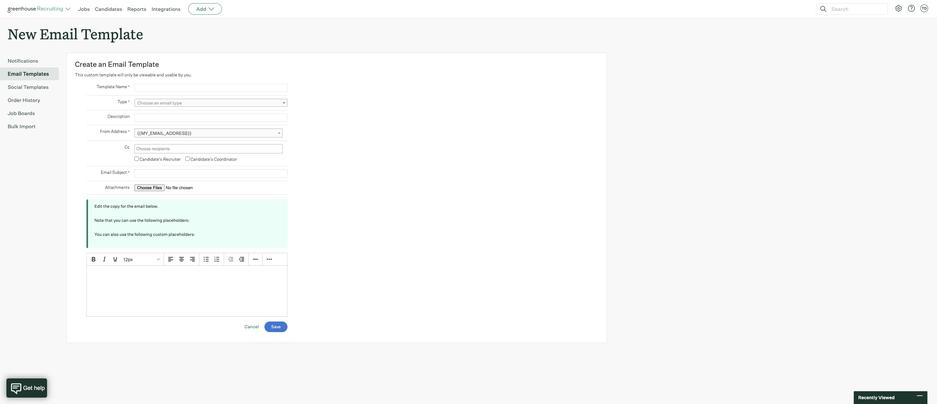 Task type: locate. For each thing, give the bounding box(es) containing it.
order
[[8, 97, 21, 104]]

0 vertical spatial placeholders:
[[163, 218, 190, 223]]

use down edit the copy for the email below.
[[130, 218, 136, 223]]

custom
[[84, 72, 99, 77], [153, 232, 168, 237]]

1 horizontal spatial can
[[122, 218, 129, 223]]

2 vertical spatial template
[[97, 84, 115, 89]]

candidate's recruiter
[[140, 157, 181, 162]]

usable
[[165, 72, 177, 77]]

import
[[19, 123, 36, 130]]

coordinator
[[214, 157, 237, 162]]

cancel link
[[245, 324, 259, 330]]

placeholders:
[[163, 218, 190, 223], [169, 232, 195, 237]]

following down the note that you can use the following placeholders: on the left bottom of the page
[[135, 232, 152, 237]]

notifications link
[[8, 57, 56, 65]]

use right also in the left bottom of the page
[[120, 232, 127, 237]]

1 vertical spatial template
[[128, 60, 159, 69]]

1 vertical spatial use
[[120, 232, 127, 237]]

candidate's right candidate's coordinator checkbox
[[191, 157, 213, 162]]

job
[[8, 110, 17, 117]]

None submit
[[265, 322, 288, 333]]

templates up the order history link
[[23, 84, 49, 90]]

td
[[922, 6, 927, 11]]

email templates
[[8, 71, 49, 77]]

the right for
[[127, 204, 133, 209]]

template down candidates
[[81, 24, 143, 43]]

you
[[114, 218, 121, 223]]

1 toolbar from the left
[[164, 254, 200, 266]]

* right the "type"
[[128, 99, 130, 105]]

toolbar
[[164, 254, 200, 266], [200, 254, 224, 266], [224, 254, 249, 266]]

template up viewable
[[128, 60, 159, 69]]

candidate's for candidate's recruiter
[[140, 157, 162, 162]]

* right address
[[128, 129, 130, 135]]

0 horizontal spatial candidate's
[[140, 157, 162, 162]]

following down below.
[[145, 218, 162, 223]]

add
[[196, 6, 206, 12]]

note that you can use the following placeholders:
[[95, 218, 190, 223]]

bulk import link
[[8, 123, 56, 130]]

12px button
[[121, 254, 162, 265]]

1 horizontal spatial an
[[154, 100, 159, 106]]

0 vertical spatial templates
[[23, 71, 49, 77]]

candidates
[[95, 6, 122, 12]]

email subject *
[[101, 170, 130, 175]]

1 vertical spatial placeholders:
[[169, 232, 195, 237]]

candidate's
[[140, 157, 162, 162], [191, 157, 213, 162]]

jobs
[[78, 6, 90, 12]]

Search text field
[[830, 4, 882, 14]]

*
[[128, 84, 130, 90], [128, 99, 130, 105], [128, 129, 130, 135], [128, 170, 130, 175]]

type *
[[118, 99, 130, 105]]

2 candidate's from the left
[[191, 157, 213, 162]]

an right choose
[[154, 100, 159, 106]]

integrations
[[152, 6, 181, 12]]

0 horizontal spatial an
[[98, 60, 106, 69]]

email inside choose an email type link
[[160, 100, 172, 106]]

integrations link
[[152, 6, 181, 12]]

1 horizontal spatial use
[[130, 218, 136, 223]]

1 horizontal spatial candidate's
[[191, 157, 213, 162]]

3 * from the top
[[128, 129, 130, 135]]

template
[[81, 24, 143, 43], [128, 60, 159, 69], [97, 84, 115, 89]]

0 vertical spatial custom
[[84, 72, 99, 77]]

* right name
[[128, 84, 130, 90]]

also
[[111, 232, 119, 237]]

the up 'you can also use the following custom placeholders:'
[[137, 218, 144, 223]]

an up template
[[98, 60, 106, 69]]

custom down the note that you can use the following placeholders: on the left bottom of the page
[[153, 232, 168, 237]]

templates up social templates link
[[23, 71, 49, 77]]

4 * from the top
[[128, 170, 130, 175]]

choose
[[137, 100, 153, 106]]

use
[[130, 218, 136, 223], [120, 232, 127, 237]]

0 horizontal spatial can
[[103, 232, 110, 237]]

1 candidate's from the left
[[140, 157, 162, 162]]

following
[[145, 218, 162, 223], [135, 232, 152, 237]]

an for choose
[[154, 100, 159, 106]]

1 * from the top
[[128, 84, 130, 90]]

* for template name *
[[128, 84, 130, 90]]

email left below.
[[134, 204, 145, 209]]

* for email subject *
[[128, 170, 130, 175]]

social templates link
[[8, 83, 56, 91]]

custom down the create
[[84, 72, 99, 77]]

an
[[98, 60, 106, 69], [154, 100, 159, 106]]

* right subject
[[128, 170, 130, 175]]

12px
[[123, 257, 133, 262]]

3 toolbar from the left
[[224, 254, 249, 266]]

configure image
[[895, 4, 903, 12]]

templates
[[23, 71, 49, 77], [23, 84, 49, 90]]

None file field
[[135, 185, 216, 191]]

the
[[103, 204, 110, 209], [127, 204, 133, 209], [137, 218, 144, 223], [127, 232, 134, 237]]

an for create
[[98, 60, 106, 69]]

templates inside "email templates" link
[[23, 71, 49, 77]]

templates for social templates
[[23, 84, 49, 90]]

0 horizontal spatial custom
[[84, 72, 99, 77]]

1 vertical spatial an
[[154, 100, 159, 106]]

1 horizontal spatial email
[[160, 100, 172, 106]]

email
[[160, 100, 172, 106], [134, 204, 145, 209]]

1 vertical spatial templates
[[23, 84, 49, 90]]

template
[[100, 72, 117, 77]]

0 vertical spatial email
[[160, 100, 172, 106]]

reports
[[127, 6, 147, 12]]

1 vertical spatial email
[[134, 204, 145, 209]]

can
[[122, 218, 129, 223], [103, 232, 110, 237]]

1 vertical spatial can
[[103, 232, 110, 237]]

recruiter
[[163, 157, 181, 162]]

None text field
[[135, 145, 281, 153]]

Candidate's Coordinator checkbox
[[186, 157, 190, 161]]

templates for email templates
[[23, 71, 49, 77]]

attachments
[[105, 185, 130, 190]]

candidate's right candidate's recruiter checkbox
[[140, 157, 162, 162]]

candidate's coordinator
[[191, 157, 237, 162]]

notifications
[[8, 58, 38, 64]]

template down template
[[97, 84, 115, 89]]

1 horizontal spatial custom
[[153, 232, 168, 237]]

candidates link
[[95, 6, 122, 12]]

email
[[40, 24, 78, 43], [108, 60, 126, 69], [8, 71, 22, 77], [101, 170, 111, 175]]

0 horizontal spatial email
[[134, 204, 145, 209]]

new email template
[[8, 24, 143, 43]]

email left type
[[160, 100, 172, 106]]

0 vertical spatial an
[[98, 60, 106, 69]]

templates inside social templates link
[[23, 84, 49, 90]]

type
[[173, 100, 182, 106]]



Task type: vqa. For each thing, say whether or not it's contained in the screenshot.
Internal
no



Task type: describe. For each thing, give the bounding box(es) containing it.
0 horizontal spatial use
[[120, 232, 127, 237]]

description
[[108, 114, 130, 119]]

create an email template
[[75, 60, 159, 69]]

0 vertical spatial following
[[145, 218, 162, 223]]

boards
[[18, 110, 35, 117]]

Email Subject text field
[[135, 170, 288, 178]]

subject
[[112, 170, 127, 175]]

that
[[105, 218, 113, 223]]

12px group
[[87, 254, 287, 266]]

choose an email type
[[137, 100, 182, 106]]

placeholders: for you can also use the following custom placeholders:
[[169, 232, 195, 237]]

copy
[[111, 204, 120, 209]]

you.
[[184, 72, 192, 77]]

* for from address *
[[128, 129, 130, 135]]

address
[[111, 129, 127, 134]]

this custom template will only be viewable and usable by you.
[[75, 72, 192, 77]]

greenhouse recruiting image
[[8, 5, 65, 13]]

from
[[100, 129, 110, 134]]

0 vertical spatial use
[[130, 218, 136, 223]]

12px toolbar
[[87, 254, 164, 266]]

recently viewed
[[859, 396, 895, 401]]

2 toolbar from the left
[[200, 254, 224, 266]]

only
[[125, 72, 133, 77]]

by
[[178, 72, 183, 77]]

note
[[95, 218, 104, 223]]

job boards
[[8, 110, 35, 117]]

{{my_email_address}} link
[[135, 129, 283, 138]]

and
[[157, 72, 164, 77]]

placeholders: for note that you can use the following placeholders:
[[163, 218, 190, 223]]

create
[[75, 60, 97, 69]]

td button
[[920, 3, 930, 13]]

social
[[8, 84, 22, 90]]

template name *
[[97, 84, 130, 90]]

{{my_email_address}}
[[137, 131, 192, 136]]

you
[[95, 232, 102, 237]]

for
[[121, 204, 126, 209]]

template inside template name *
[[97, 84, 115, 89]]

you can also use the following custom placeholders:
[[95, 232, 195, 237]]

edit
[[95, 204, 102, 209]]

below.
[[146, 204, 158, 209]]

choose an email type link
[[135, 99, 288, 107]]

2 * from the top
[[128, 99, 130, 105]]

Template Name text field
[[135, 84, 288, 92]]

order history
[[8, 97, 40, 104]]

candidate's for candidate's coordinator
[[191, 157, 213, 162]]

1 vertical spatial following
[[135, 232, 152, 237]]

cc
[[125, 145, 130, 150]]

recently
[[859, 396, 878, 401]]

be
[[133, 72, 138, 77]]

email inside email subject *
[[101, 170, 111, 175]]

Description text field
[[135, 114, 288, 122]]

email templates link
[[8, 70, 56, 78]]

1 vertical spatial custom
[[153, 232, 168, 237]]

the right also in the left bottom of the page
[[127, 232, 134, 237]]

0 vertical spatial can
[[122, 218, 129, 223]]

reports link
[[127, 6, 147, 12]]

will
[[117, 72, 124, 77]]

this
[[75, 72, 83, 77]]

from address *
[[100, 129, 130, 135]]

0 vertical spatial template
[[81, 24, 143, 43]]

order history link
[[8, 96, 56, 104]]

history
[[23, 97, 40, 104]]

social templates
[[8, 84, 49, 90]]

edit the copy for the email below.
[[95, 204, 158, 209]]

new
[[8, 24, 37, 43]]

job boards link
[[8, 110, 56, 117]]

viewed
[[879, 396, 895, 401]]

type
[[118, 99, 127, 104]]

td button
[[921, 4, 929, 12]]

bulk import
[[8, 123, 36, 130]]

Candidate's Recruiter checkbox
[[135, 157, 139, 161]]

name
[[116, 84, 127, 89]]

jobs link
[[78, 6, 90, 12]]

add button
[[188, 3, 222, 15]]

viewable
[[139, 72, 156, 77]]

bulk
[[8, 123, 18, 130]]

the right edit
[[103, 204, 110, 209]]

cancel
[[245, 324, 259, 330]]



